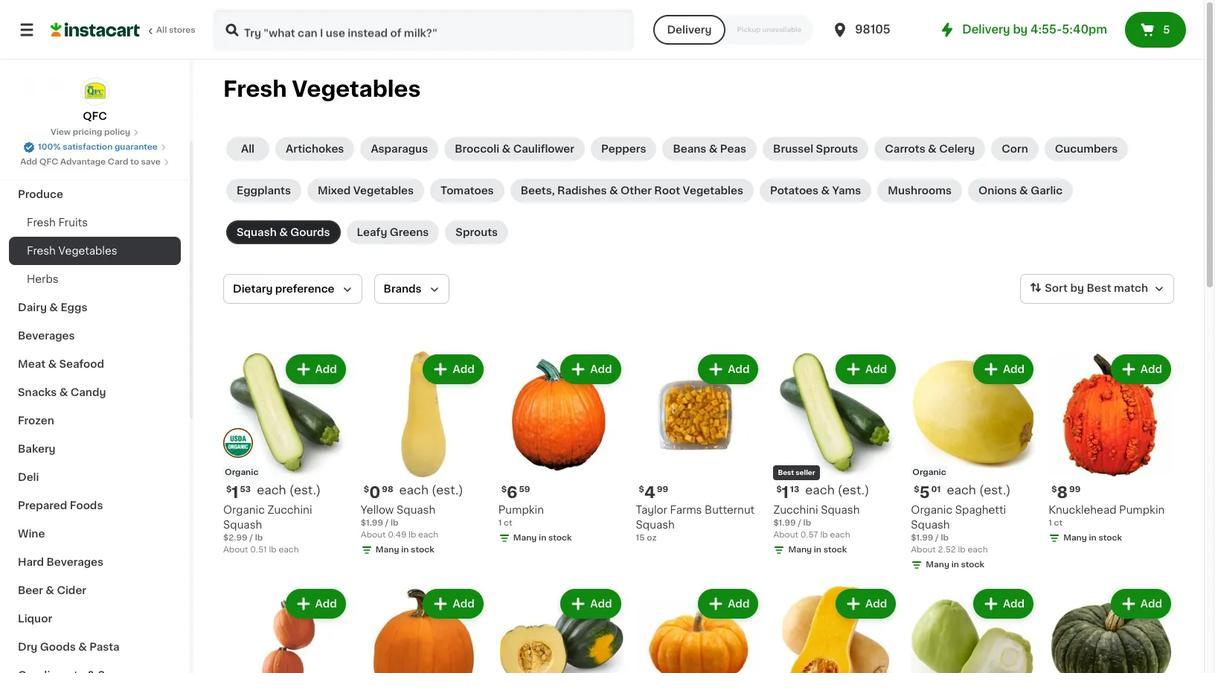 Task type: vqa. For each thing, say whether or not it's contained in the screenshot.
$54.99 element
no



Task type: describe. For each thing, give the bounding box(es) containing it.
prepared foods link
[[9, 491, 181, 520]]

eggs
[[61, 302, 87, 313]]

1 for $ 1 13
[[782, 485, 789, 500]]

it
[[65, 50, 73, 60]]

/ inside the yellow squash $1.99 / lb about 0.49 lb each
[[385, 519, 389, 527]]

99 for 4
[[657, 485, 669, 494]]

fresh fruits link
[[9, 208, 181, 237]]

each right 53 on the left bottom
[[257, 484, 286, 496]]

beverages link
[[9, 322, 181, 350]]

buy it again link
[[9, 40, 181, 70]]

cucumbers link
[[1045, 137, 1129, 161]]

prepared
[[18, 500, 67, 511]]

artichokes
[[286, 144, 344, 154]]

potatoes & yams link
[[760, 179, 872, 203]]

lists link
[[9, 70, 181, 100]]

vegetables up artichokes link
[[292, 78, 421, 100]]

4:55-
[[1031, 24, 1063, 35]]

about inside organic spaghetti squash $1.99 / lb about 2.52 lb each
[[912, 546, 937, 554]]

frozen link
[[9, 407, 181, 435]]

in down the knucklehead pumpkin 1 ct
[[1090, 534, 1097, 542]]

$ for $ 0 98
[[364, 485, 369, 494]]

about inside zucchini squash $1.99 / lb about 0.57 lb each
[[774, 531, 799, 539]]

organic spaghetti squash $1.99 / lb about 2.52 lb each
[[912, 505, 1007, 554]]

buy it again
[[42, 50, 105, 60]]

1 pumpkin from the left
[[499, 505, 544, 515]]

each down seller
[[806, 484, 835, 496]]

dry
[[18, 642, 37, 652]]

lb up 2.52
[[941, 534, 949, 542]]

& left other
[[610, 185, 618, 196]]

gourds
[[291, 227, 330, 238]]

mixed vegetables
[[318, 185, 414, 196]]

yellow squash $1.99 / lb about 0.49 lb each
[[361, 505, 439, 539]]

lists
[[42, 80, 67, 90]]

satisfaction
[[63, 143, 113, 151]]

dry goods & pasta link
[[9, 633, 181, 661]]

many in stock for 1
[[789, 546, 848, 554]]

hard beverages link
[[9, 548, 181, 576]]

carrots
[[886, 144, 926, 154]]

potatoes
[[771, 185, 819, 196]]

squash inside organic spaghetti squash $1.99 / lb about 2.52 lb each
[[912, 520, 951, 530]]

all for all stores
[[156, 26, 167, 34]]

product group containing 4
[[636, 351, 762, 544]]

mushrooms
[[889, 185, 952, 196]]

2.52
[[939, 546, 956, 554]]

taylor
[[636, 505, 668, 515]]

5:40pm
[[1063, 24, 1108, 35]]

eggplants link
[[226, 179, 302, 203]]

squash & gourds
[[237, 227, 330, 238]]

& for beer & cider
[[46, 585, 54, 596]]

herbs link
[[9, 265, 181, 293]]

onions
[[979, 185, 1018, 196]]

stock for 5
[[962, 561, 985, 569]]

lb up 0.57
[[804, 519, 812, 527]]

ct inside the pumpkin 1 ct
[[504, 519, 513, 527]]

view
[[51, 128, 71, 136]]

sprouts link
[[446, 220, 509, 244]]

asparagus
[[371, 144, 428, 154]]

onions & garlic link
[[969, 179, 1074, 203]]

liquor
[[18, 614, 52, 624]]

stock for 1
[[824, 546, 848, 554]]

many in stock for 0
[[376, 546, 435, 554]]

card
[[108, 158, 128, 166]]

recipes
[[18, 133, 62, 143]]

1 horizontal spatial sprouts
[[817, 144, 859, 154]]

each inside zucchini squash $1.99 / lb about 0.57 lb each
[[831, 531, 851, 539]]

/ inside organic zucchini squash $2.99 / lb about 0.51 lb each
[[250, 534, 253, 542]]

(est.) for zucchini squash
[[838, 484, 870, 496]]

sort
[[1046, 283, 1068, 294]]

thanksgiving
[[18, 161, 89, 171]]

many down knucklehead
[[1064, 534, 1088, 542]]

spaghetti
[[956, 505, 1007, 515]]

dairy
[[18, 302, 47, 313]]

many for 5
[[926, 561, 950, 569]]

1 vertical spatial sprouts
[[456, 227, 498, 238]]

vegetables inside beets, radishes & other root vegetables link
[[683, 185, 744, 196]]

$ 6 59
[[502, 485, 530, 500]]

mushrooms link
[[878, 179, 963, 203]]

/ inside organic spaghetti squash $1.99 / lb about 2.52 lb each
[[936, 534, 939, 542]]

product group containing 0
[[361, 351, 487, 559]]

0 vertical spatial fresh
[[223, 78, 287, 100]]

vegetables inside fresh vegetables link
[[58, 246, 117, 256]]

delivery for delivery
[[667, 25, 712, 35]]

brands
[[384, 284, 422, 294]]

seller
[[796, 469, 816, 476]]

squash inside taylor farms butternut squash 15 oz
[[636, 520, 675, 530]]

0.57
[[801, 531, 819, 539]]

dietary preference
[[233, 284, 335, 294]]

product group containing 5
[[912, 351, 1037, 574]]

delivery by 4:55-5:40pm link
[[939, 21, 1108, 39]]

59
[[519, 485, 530, 494]]

peppers link
[[591, 137, 657, 161]]

all link
[[226, 137, 270, 161]]

stores
[[169, 26, 196, 34]]

01
[[932, 485, 941, 494]]

1 vertical spatial beverages
[[47, 557, 104, 567]]

organic up 01
[[913, 468, 947, 476]]

all stores link
[[51, 9, 197, 51]]

each (est.) for organic zucchini squash
[[257, 484, 321, 496]]

deli link
[[9, 463, 181, 491]]

$1.13 each (estimated) element
[[774, 483, 900, 502]]

1 inside the knucklehead pumpkin 1 ct
[[1049, 519, 1053, 527]]

1 for pumpkin 1 ct
[[499, 519, 502, 527]]

in for 0
[[401, 546, 409, 554]]

squash inside zucchini squash $1.99 / lb about 0.57 lb each
[[821, 505, 860, 515]]

$ for $ 1 13
[[777, 485, 782, 494]]

farms
[[670, 505, 702, 515]]

99 for 8
[[1070, 485, 1081, 494]]

all stores
[[156, 26, 196, 34]]

(est.) for organic zucchini squash
[[289, 484, 321, 496]]

radishes
[[558, 185, 607, 196]]

& left pasta
[[78, 642, 87, 652]]

broccoli
[[455, 144, 500, 154]]

by for sort
[[1071, 283, 1085, 294]]

many in stock down the knucklehead pumpkin 1 ct
[[1064, 534, 1123, 542]]

item badge image
[[223, 428, 253, 458]]

100% satisfaction guarantee
[[38, 143, 158, 151]]

best match
[[1087, 283, 1149, 294]]

$ for $ 1 53
[[226, 485, 232, 494]]

fresh fruits
[[27, 217, 88, 228]]

dry goods & pasta
[[18, 642, 120, 652]]

lb right 0.57
[[821, 531, 828, 539]]

organic up 53 on the left bottom
[[225, 468, 259, 476]]

candy
[[71, 387, 106, 398]]

lb up 0.49
[[391, 519, 399, 527]]

zucchini squash $1.99 / lb about 0.57 lb each
[[774, 505, 860, 539]]

6
[[507, 485, 518, 500]]

many for 0
[[376, 546, 399, 554]]

yams
[[833, 185, 862, 196]]

view pricing policy
[[51, 128, 130, 136]]

each inside the yellow squash $1.99 / lb about 0.49 lb each
[[419, 531, 439, 539]]

guarantee
[[115, 143, 158, 151]]

Search field
[[214, 10, 633, 49]]

by for delivery
[[1014, 24, 1028, 35]]

$ 5 01
[[915, 485, 941, 500]]

in for 1
[[814, 546, 822, 554]]

& for carrots & celery
[[929, 144, 937, 154]]

yellow
[[361, 505, 394, 515]]

pasta
[[90, 642, 120, 652]]



Task type: locate. For each thing, give the bounding box(es) containing it.
$ 1 13
[[777, 485, 800, 500]]

vegetables up herbs link
[[58, 246, 117, 256]]

$1.99 down $ 5 01
[[912, 534, 934, 542]]

zucchini inside organic zucchini squash $2.99 / lb about 0.51 lb each
[[268, 505, 312, 515]]

& inside 'link'
[[709, 144, 718, 154]]

1 vertical spatial fresh vegetables
[[27, 246, 117, 256]]

herbs
[[27, 274, 59, 284]]

(est.) up organic zucchini squash $2.99 / lb about 0.51 lb each
[[289, 484, 321, 496]]

1 down $ 8 99
[[1049, 519, 1053, 527]]

each (est.) right 98
[[399, 484, 464, 496]]

organic down $ 5 01
[[912, 505, 953, 515]]

in
[[539, 534, 547, 542], [1090, 534, 1097, 542], [401, 546, 409, 554], [814, 546, 822, 554], [952, 561, 960, 569]]

1 horizontal spatial delivery
[[963, 24, 1011, 35]]

fresh up the herbs
[[27, 246, 56, 256]]

$ inside the $ 6 59
[[502, 485, 507, 494]]

product group containing 6
[[499, 351, 624, 547]]

qfc up view pricing policy link
[[83, 111, 107, 121]]

1 for $ 1 53
[[232, 485, 239, 500]]

organic zucchini squash $2.99 / lb about 0.51 lb each
[[223, 505, 312, 554]]

& for onions & garlic
[[1020, 185, 1029, 196]]

qfc logo image
[[81, 77, 109, 106]]

1 zucchini from the left
[[268, 505, 312, 515]]

fresh vegetables down fruits
[[27, 246, 117, 256]]

(est.) up spaghetti
[[980, 484, 1011, 496]]

save
[[141, 158, 161, 166]]

98105 button
[[832, 9, 921, 51]]

0 horizontal spatial all
[[156, 26, 167, 34]]

pricing
[[73, 128, 102, 136]]

1 left 13
[[782, 485, 789, 500]]

brussel
[[774, 144, 814, 154]]

$ inside $ 8 99
[[1052, 485, 1058, 494]]

squash up "$2.99"
[[223, 520, 262, 530]]

many in stock down 2.52
[[926, 561, 985, 569]]

0 vertical spatial by
[[1014, 24, 1028, 35]]

zucchini
[[268, 505, 312, 515], [774, 505, 819, 515]]

each inside organic spaghetti squash $1.99 / lb about 2.52 lb each
[[968, 546, 988, 554]]

1 vertical spatial 5
[[920, 485, 930, 500]]

snacks
[[18, 387, 57, 398]]

sprouts down tomatoes link
[[456, 227, 498, 238]]

& for broccoli & cauliflower
[[502, 144, 511, 154]]

in down 0.57
[[814, 546, 822, 554]]

lb up 0.51
[[255, 534, 263, 542]]

fresh for produce
[[27, 217, 56, 228]]

& right the meat
[[48, 359, 57, 369]]

4 $ from the left
[[639, 485, 645, 494]]

& left candy
[[59, 387, 68, 398]]

by left 4:55-
[[1014, 24, 1028, 35]]

beer & cider link
[[9, 576, 181, 605]]

$ 0 98
[[364, 485, 394, 500]]

1 vertical spatial by
[[1071, 283, 1085, 294]]

& for squash & gourds
[[279, 227, 288, 238]]

fresh inside "fresh fruits" link
[[27, 217, 56, 228]]

& right broccoli
[[502, 144, 511, 154]]

/ up 2.52
[[936, 534, 939, 542]]

frozen
[[18, 415, 54, 426]]

produce
[[18, 189, 63, 200]]

$ inside $ 1 53
[[226, 485, 232, 494]]

98105
[[856, 24, 891, 35]]

1 vertical spatial all
[[241, 144, 255, 154]]

$ for $ 8 99
[[1052, 485, 1058, 494]]

dietary
[[233, 284, 273, 294]]

None search field
[[213, 9, 635, 51]]

2 each (est.) from the left
[[399, 484, 464, 496]]

sprouts up the yams
[[817, 144, 859, 154]]

each right 98
[[399, 484, 429, 496]]

1 each (est.) from the left
[[257, 484, 321, 496]]

1 horizontal spatial $1.99
[[774, 519, 796, 527]]

&
[[502, 144, 511, 154], [709, 144, 718, 154], [929, 144, 937, 154], [610, 185, 618, 196], [822, 185, 830, 196], [1020, 185, 1029, 196], [279, 227, 288, 238], [49, 302, 58, 313], [48, 359, 57, 369], [59, 387, 68, 398], [46, 585, 54, 596], [78, 642, 87, 652]]

ct
[[504, 519, 513, 527], [1055, 519, 1063, 527]]

liquor link
[[9, 605, 181, 633]]

$ inside $ 5 01
[[915, 485, 920, 494]]

0 horizontal spatial pumpkin
[[499, 505, 544, 515]]

(est.) for yellow squash
[[432, 484, 464, 496]]

$ inside the $ 4 99
[[639, 485, 645, 494]]

vegetables down "beans & peas"
[[683, 185, 744, 196]]

0 horizontal spatial fresh vegetables
[[27, 246, 117, 256]]

(est.) inside $1.13 each (estimated) element
[[838, 484, 870, 496]]

/ inside zucchini squash $1.99 / lb about 0.57 lb each
[[798, 519, 802, 527]]

$2.99
[[223, 534, 248, 542]]

3 $ from the left
[[502, 485, 507, 494]]

many in stock down 0.49
[[376, 546, 435, 554]]

many down 2.52
[[926, 561, 950, 569]]

2 pumpkin from the left
[[1120, 505, 1166, 515]]

& for meat & seafood
[[48, 359, 57, 369]]

instacart logo image
[[51, 21, 140, 39]]

$ inside $ 0 98
[[364, 485, 369, 494]]

1 horizontal spatial best
[[1087, 283, 1112, 294]]

each right 01
[[947, 484, 977, 496]]

dairy & eggs
[[18, 302, 87, 313]]

1 horizontal spatial ct
[[1055, 519, 1063, 527]]

13
[[791, 485, 800, 494]]

$1.53 each (estimated) element
[[223, 483, 349, 502]]

/ up 0.49
[[385, 519, 389, 527]]

stock for 0
[[411, 546, 435, 554]]

each
[[257, 484, 286, 496], [399, 484, 429, 496], [806, 484, 835, 496], [947, 484, 977, 496], [419, 531, 439, 539], [831, 531, 851, 539], [279, 546, 299, 554], [968, 546, 988, 554]]

$ left 13
[[777, 485, 782, 494]]

0 horizontal spatial zucchini
[[268, 505, 312, 515]]

0 horizontal spatial 5
[[920, 485, 930, 500]]

(est.) inside $5.01 each (estimated) 'element'
[[980, 484, 1011, 496]]

$1.99 inside zucchini squash $1.99 / lb about 0.57 lb each
[[774, 519, 796, 527]]

about inside organic zucchini squash $2.99 / lb about 0.51 lb each
[[223, 546, 248, 554]]

0 horizontal spatial delivery
[[667, 25, 712, 35]]

& right beer
[[46, 585, 54, 596]]

fresh for fresh fruits
[[27, 246, 56, 256]]

delivery inside delivery by 4:55-5:40pm link
[[963, 24, 1011, 35]]

0.49
[[388, 531, 407, 539]]

$ for $ 6 59
[[502, 485, 507, 494]]

(est.) inside $1.53 each (estimated) element
[[289, 484, 321, 496]]

each right 0.57
[[831, 531, 851, 539]]

1 horizontal spatial all
[[241, 144, 255, 154]]

eggplants
[[237, 185, 291, 196]]

each right 0.49
[[419, 531, 439, 539]]

add qfc advantage card to save link
[[20, 156, 170, 168]]

7 $ from the left
[[1052, 485, 1058, 494]]

hard
[[18, 557, 44, 567]]

many down 0.49
[[376, 546, 399, 554]]

celery
[[940, 144, 976, 154]]

carrots & celery link
[[875, 137, 986, 161]]

$ for $ 5 01
[[915, 485, 920, 494]]

each (est.) for yellow squash
[[399, 484, 464, 496]]

squash down the "$0.98 each (estimated)" element at the left bottom
[[397, 505, 436, 515]]

99 inside the $ 4 99
[[657, 485, 669, 494]]

& left eggs
[[49, 302, 58, 313]]

$1.99 inside organic spaghetti squash $1.99 / lb about 2.52 lb each
[[912, 534, 934, 542]]

zucchini down $ 1 13
[[774, 505, 819, 515]]

5 inside button
[[1164, 25, 1171, 35]]

onions & garlic
[[979, 185, 1063, 196]]

0 horizontal spatial sprouts
[[456, 227, 498, 238]]

vegetables up leafy greens
[[353, 185, 414, 196]]

0 vertical spatial fresh vegetables
[[223, 78, 421, 100]]

2 ct from the left
[[1055, 519, 1063, 527]]

many for 1
[[789, 546, 812, 554]]

5 $ from the left
[[777, 485, 782, 494]]

lb right 0.51
[[269, 546, 277, 554]]

many
[[514, 534, 537, 542], [1064, 534, 1088, 542], [376, 546, 399, 554], [789, 546, 812, 554], [926, 561, 950, 569]]

squash inside the yellow squash $1.99 / lb about 0.49 lb each
[[397, 505, 436, 515]]

/ up 0.57
[[798, 519, 802, 527]]

many down the pumpkin 1 ct at the left bottom of page
[[514, 534, 537, 542]]

1 vertical spatial best
[[778, 469, 795, 476]]

beer & cider
[[18, 585, 86, 596]]

broccoli & cauliflower link
[[445, 137, 585, 161]]

in down the pumpkin 1 ct at the left bottom of page
[[539, 534, 547, 542]]

$ for $ 4 99
[[639, 485, 645, 494]]

best for best match
[[1087, 283, 1112, 294]]

in for 5
[[952, 561, 960, 569]]

knucklehead pumpkin 1 ct
[[1049, 505, 1166, 527]]

again
[[75, 50, 105, 60]]

delivery by 4:55-5:40pm
[[963, 24, 1108, 35]]

1 horizontal spatial 99
[[1070, 485, 1081, 494]]

3 each (est.) from the left
[[806, 484, 870, 496]]

3 (est.) from the left
[[838, 484, 870, 496]]

1 horizontal spatial zucchini
[[774, 505, 819, 515]]

best up 13
[[778, 469, 795, 476]]

$1.99 for 1
[[774, 519, 796, 527]]

0 horizontal spatial qfc
[[39, 158, 58, 166]]

cucumbers
[[1056, 144, 1118, 154]]

99 right the '8'
[[1070, 485, 1081, 494]]

about left 0.49
[[361, 531, 386, 539]]

best seller
[[778, 469, 816, 476]]

2 vertical spatial fresh
[[27, 246, 56, 256]]

delivery for delivery by 4:55-5:40pm
[[963, 24, 1011, 35]]

each (est.) up spaghetti
[[947, 484, 1011, 496]]

brussel sprouts link
[[763, 137, 869, 161]]

0 vertical spatial sprouts
[[817, 144, 859, 154]]

/ up 0.51
[[250, 534, 253, 542]]

1 ct from the left
[[504, 519, 513, 527]]

beets,
[[521, 185, 555, 196]]

& for dairy & eggs
[[49, 302, 58, 313]]

about inside the yellow squash $1.99 / lb about 0.49 lb each
[[361, 531, 386, 539]]

& left the celery
[[929, 144, 937, 154]]

1 $ from the left
[[226, 485, 232, 494]]

0 vertical spatial 5
[[1164, 25, 1171, 35]]

& for snacks & candy
[[59, 387, 68, 398]]

foods
[[70, 500, 103, 511]]

brands button
[[374, 274, 449, 304]]

zucchini down $1.53 each (estimated) element
[[268, 505, 312, 515]]

1 99 from the left
[[657, 485, 669, 494]]

0
[[369, 485, 381, 500]]

each (est.) inside $1.13 each (estimated) element
[[806, 484, 870, 496]]

leafy greens
[[357, 227, 429, 238]]

lb right 0.49
[[409, 531, 416, 539]]

many in stock down 0.57
[[789, 546, 848, 554]]

99 inside $ 8 99
[[1070, 485, 1081, 494]]

dairy & eggs link
[[9, 293, 181, 322]]

all for all
[[241, 144, 255, 154]]

each (est.) for zucchini squash
[[806, 484, 870, 496]]

each inside 'element'
[[947, 484, 977, 496]]

2 99 from the left
[[1070, 485, 1081, 494]]

many in stock down the pumpkin 1 ct at the left bottom of page
[[514, 534, 572, 542]]

best for best seller
[[778, 469, 795, 476]]

& inside "link"
[[48, 359, 57, 369]]

brussel sprouts
[[774, 144, 859, 154]]

& left peas on the right of page
[[709, 144, 718, 154]]

each (est.) inside the "$0.98 each (estimated)" element
[[399, 484, 464, 496]]

squash up oz
[[636, 520, 675, 530]]

Best match Sort by field
[[1021, 274, 1175, 304]]

mixed vegetables link
[[307, 179, 424, 203]]

view pricing policy link
[[51, 127, 139, 138]]

4
[[645, 485, 656, 500]]

butternut
[[705, 505, 755, 515]]

goods
[[40, 642, 76, 652]]

delivery inside delivery 'button'
[[667, 25, 712, 35]]

2 zucchini from the left
[[774, 505, 819, 515]]

(est.) inside the "$0.98 each (estimated)" element
[[432, 484, 464, 496]]

& left the yams
[[822, 185, 830, 196]]

organic inside organic zucchini squash $2.99 / lb about 0.51 lb each
[[223, 505, 265, 515]]

100%
[[38, 143, 61, 151]]

squash inside organic zucchini squash $2.99 / lb about 0.51 lb each
[[223, 520, 262, 530]]

organic down $ 1 53
[[223, 505, 265, 515]]

1 horizontal spatial by
[[1071, 283, 1085, 294]]

snacks & candy link
[[9, 378, 181, 407]]

squash & gourds link
[[226, 220, 341, 244]]

best left match
[[1087, 283, 1112, 294]]

4 (est.) from the left
[[980, 484, 1011, 496]]

(est.) up zucchini squash $1.99 / lb about 0.57 lb each
[[838, 484, 870, 496]]

many in stock for 5
[[926, 561, 985, 569]]

1 vertical spatial qfc
[[39, 158, 58, 166]]

stock
[[549, 534, 572, 542], [1099, 534, 1123, 542], [411, 546, 435, 554], [824, 546, 848, 554], [962, 561, 985, 569]]

tomatoes
[[441, 185, 494, 196]]

1 horizontal spatial pumpkin
[[1120, 505, 1166, 515]]

$0.98 each (estimated) element
[[361, 483, 487, 502]]

& for beans & peas
[[709, 144, 718, 154]]

by right 'sort' in the top of the page
[[1071, 283, 1085, 294]]

lb right 2.52
[[959, 546, 966, 554]]

oz
[[647, 534, 657, 542]]

fresh down produce
[[27, 217, 56, 228]]

advantage
[[60, 158, 106, 166]]

wine link
[[9, 520, 181, 548]]

by inside field
[[1071, 283, 1085, 294]]

2 (est.) from the left
[[432, 484, 464, 496]]

5 inside 'element'
[[920, 485, 930, 500]]

ct down knucklehead
[[1055, 519, 1063, 527]]

beer
[[18, 585, 43, 596]]

vegetables inside the mixed vegetables link
[[353, 185, 414, 196]]

many down 0.57
[[789, 546, 812, 554]]

pumpkin down the $ 6 59
[[499, 505, 544, 515]]

0 horizontal spatial best
[[778, 469, 795, 476]]

broccoli & cauliflower
[[455, 144, 575, 154]]

each (est.) down seller
[[806, 484, 870, 496]]

each (est.)
[[257, 484, 321, 496], [399, 484, 464, 496], [806, 484, 870, 496], [947, 484, 1011, 496]]

4 each (est.) from the left
[[947, 484, 1011, 496]]

$ left 98
[[364, 485, 369, 494]]

in down 0.49
[[401, 546, 409, 554]]

99 right 4
[[657, 485, 669, 494]]

squash down eggplants
[[237, 227, 277, 238]]

service type group
[[654, 15, 814, 45]]

$5.01 each (estimated) element
[[912, 483, 1037, 502]]

match
[[1115, 283, 1149, 294]]

each (est.) for organic spaghetti squash
[[947, 484, 1011, 496]]

ct inside the knucklehead pumpkin 1 ct
[[1055, 519, 1063, 527]]

0 horizontal spatial $1.99
[[361, 519, 383, 527]]

fresh inside fresh vegetables link
[[27, 246, 56, 256]]

best inside field
[[1087, 283, 1112, 294]]

each (est.) inside $1.53 each (estimated) element
[[257, 484, 321, 496]]

each right 2.52
[[968, 546, 988, 554]]

fresh vegetables link
[[9, 237, 181, 265]]

(est.) for organic spaghetti squash
[[980, 484, 1011, 496]]

squash up 2.52
[[912, 520, 951, 530]]

$ left 01
[[915, 485, 920, 494]]

2 $ from the left
[[364, 485, 369, 494]]

in down 2.52
[[952, 561, 960, 569]]

pumpkin inside the knucklehead pumpkin 1 ct
[[1120, 505, 1166, 515]]

snacks & candy
[[18, 387, 106, 398]]

$1.99 down $ 1 13
[[774, 519, 796, 527]]

thanksgiving link
[[9, 152, 181, 180]]

$1.99 inside the yellow squash $1.99 / lb about 0.49 lb each
[[361, 519, 383, 527]]

organic inside organic spaghetti squash $1.99 / lb about 2.52 lb each
[[912, 505, 953, 515]]

each (est.) inside $5.01 each (estimated) 'element'
[[947, 484, 1011, 496]]

cider
[[57, 585, 86, 596]]

1 inside the pumpkin 1 ct
[[499, 519, 502, 527]]

$ up knucklehead
[[1052, 485, 1058, 494]]

preference
[[275, 284, 335, 294]]

(est.)
[[289, 484, 321, 496], [432, 484, 464, 496], [838, 484, 870, 496], [980, 484, 1011, 496]]

& left garlic
[[1020, 185, 1029, 196]]

beans & peas
[[673, 144, 747, 154]]

product group
[[223, 351, 349, 556], [361, 351, 487, 559], [499, 351, 624, 547], [636, 351, 762, 544], [774, 351, 900, 559], [912, 351, 1037, 574], [1049, 351, 1175, 547], [223, 586, 349, 673], [361, 586, 487, 673], [499, 586, 624, 673], [636, 586, 762, 673], [774, 586, 900, 673], [912, 586, 1037, 673], [1049, 586, 1175, 673]]

all up eggplants
[[241, 144, 255, 154]]

buy
[[42, 50, 63, 60]]

add
[[20, 158, 37, 166], [315, 364, 337, 375], [453, 364, 475, 375], [591, 364, 612, 375], [728, 364, 750, 375], [866, 364, 888, 375], [1004, 364, 1025, 375], [1141, 364, 1163, 375], [315, 599, 337, 609], [453, 599, 475, 609], [591, 599, 612, 609], [728, 599, 750, 609], [866, 599, 888, 609], [1004, 599, 1025, 609], [1141, 599, 1163, 609]]

$ up taylor
[[639, 485, 645, 494]]

0 horizontal spatial 99
[[657, 485, 669, 494]]

beverages up 'cider'
[[47, 557, 104, 567]]

about down "$2.99"
[[223, 546, 248, 554]]

recipes link
[[9, 124, 181, 152]]

0 vertical spatial qfc
[[83, 111, 107, 121]]

0 vertical spatial best
[[1087, 283, 1112, 294]]

pumpkin right knucklehead
[[1120, 505, 1166, 515]]

all left stores
[[156, 26, 167, 34]]

each inside organic zucchini squash $2.99 / lb about 0.51 lb each
[[279, 546, 299, 554]]

1 vertical spatial fresh
[[27, 217, 56, 228]]

1 horizontal spatial fresh vegetables
[[223, 78, 421, 100]]

& for potatoes & yams
[[822, 185, 830, 196]]

$ inside $ 1 13
[[777, 485, 782, 494]]

hard beverages
[[18, 557, 104, 567]]

lb
[[391, 519, 399, 527], [804, 519, 812, 527], [409, 531, 416, 539], [821, 531, 828, 539], [255, 534, 263, 542], [941, 534, 949, 542], [269, 546, 277, 554], [959, 546, 966, 554]]

0 vertical spatial beverages
[[18, 331, 75, 341]]

(est.) up the yellow squash $1.99 / lb about 0.49 lb each
[[432, 484, 464, 496]]

5
[[1164, 25, 1171, 35], [920, 485, 930, 500]]

$1.99 for 0
[[361, 519, 383, 527]]

$ 1 53
[[226, 485, 251, 500]]

fresh up all link
[[223, 78, 287, 100]]

6 $ from the left
[[915, 485, 920, 494]]

1 horizontal spatial 5
[[1164, 25, 1171, 35]]

each (est.) right 53 on the left bottom
[[257, 484, 321, 496]]

1 down the $ 6 59
[[499, 519, 502, 527]]

0 horizontal spatial by
[[1014, 24, 1028, 35]]

2 horizontal spatial $1.99
[[912, 534, 934, 542]]

product group containing 8
[[1049, 351, 1175, 547]]

1 horizontal spatial qfc
[[83, 111, 107, 121]]

seafood
[[59, 359, 104, 369]]

sprouts
[[817, 144, 859, 154], [456, 227, 498, 238]]

mixed
[[318, 185, 351, 196]]

squash down $1.13 each (estimated) element
[[821, 505, 860, 515]]

$ left 53 on the left bottom
[[226, 485, 232, 494]]

0 vertical spatial all
[[156, 26, 167, 34]]

$ 4 99
[[639, 485, 669, 500]]

beverages down dairy & eggs
[[18, 331, 75, 341]]

0 horizontal spatial ct
[[504, 519, 513, 527]]

1 (est.) from the left
[[289, 484, 321, 496]]

zucchini inside zucchini squash $1.99 / lb about 0.57 lb each
[[774, 505, 819, 515]]

beans
[[673, 144, 707, 154]]

peas
[[721, 144, 747, 154]]

leafy greens link
[[347, 220, 440, 244]]



